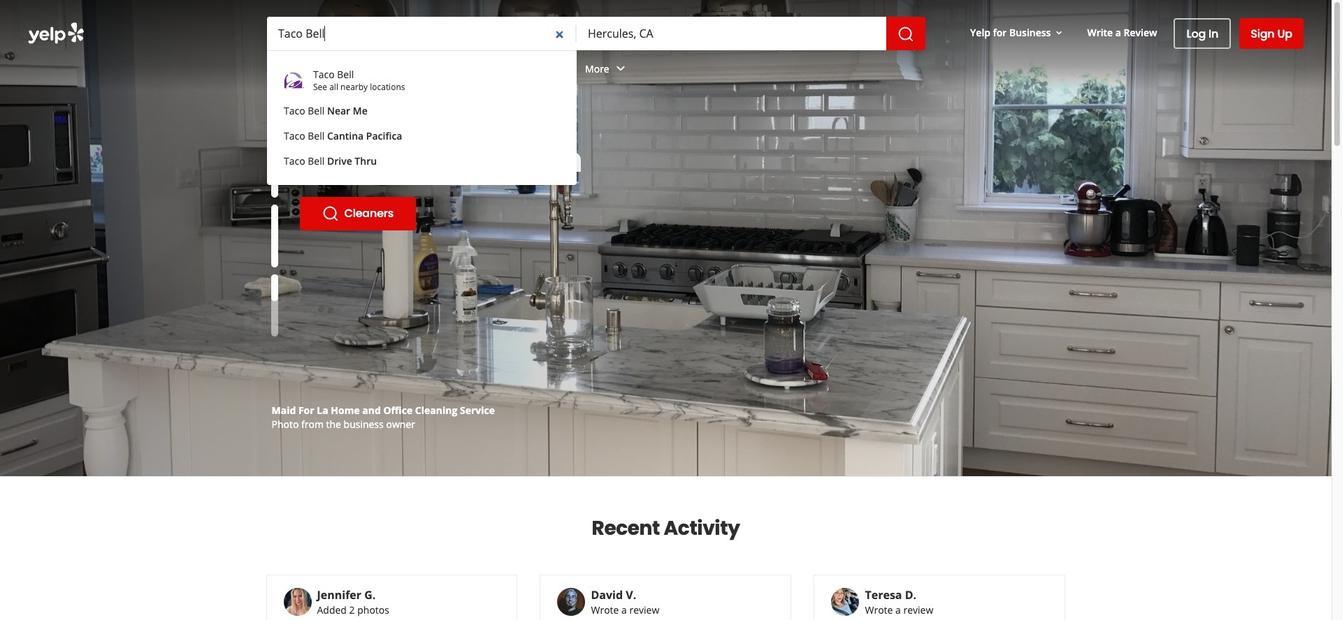 Task type: locate. For each thing, give the bounding box(es) containing it.
None search field
[[0, 0, 1332, 185], [267, 17, 925, 50], [0, 0, 1332, 185], [267, 17, 925, 50]]

0 vertical spatial select slide image
[[271, 136, 278, 198]]

address, neighborhood, city, state or zip search field
[[577, 17, 886, 50]]

photo of jennifer g. image
[[283, 589, 311, 617]]

  text field
[[267, 17, 577, 50]]

24 search v2 image
[[322, 206, 339, 222]]

none field address, neighborhood, city, state or zip
[[577, 17, 886, 50]]

1 vertical spatial select slide image
[[271, 205, 278, 267]]

select slide image
[[271, 136, 278, 198], [271, 205, 278, 267]]

search image
[[898, 26, 914, 42]]

explore recent activity section section
[[255, 477, 1077, 621]]

None field
[[267, 17, 577, 50], [577, 17, 886, 50], [267, 17, 577, 50]]

business categories element
[[265, 50, 1304, 91]]



Task type: describe. For each thing, give the bounding box(es) containing it.
photo of david v. image
[[557, 589, 585, 617]]

16 chevron down v2 image
[[1054, 27, 1065, 38]]

2 select slide image from the top
[[271, 205, 278, 267]]

1 select slide image from the top
[[271, 136, 278, 198]]

24 chevron down v2 image
[[334, 60, 350, 77]]

things to do, nail salons, plumbers search field
[[267, 17, 577, 50]]

24 chevron down v2 image
[[612, 60, 629, 77]]

photo of teresa d. image
[[831, 589, 859, 617]]



Task type: vqa. For each thing, say whether or not it's contained in the screenshot.
bottommost Arts
no



